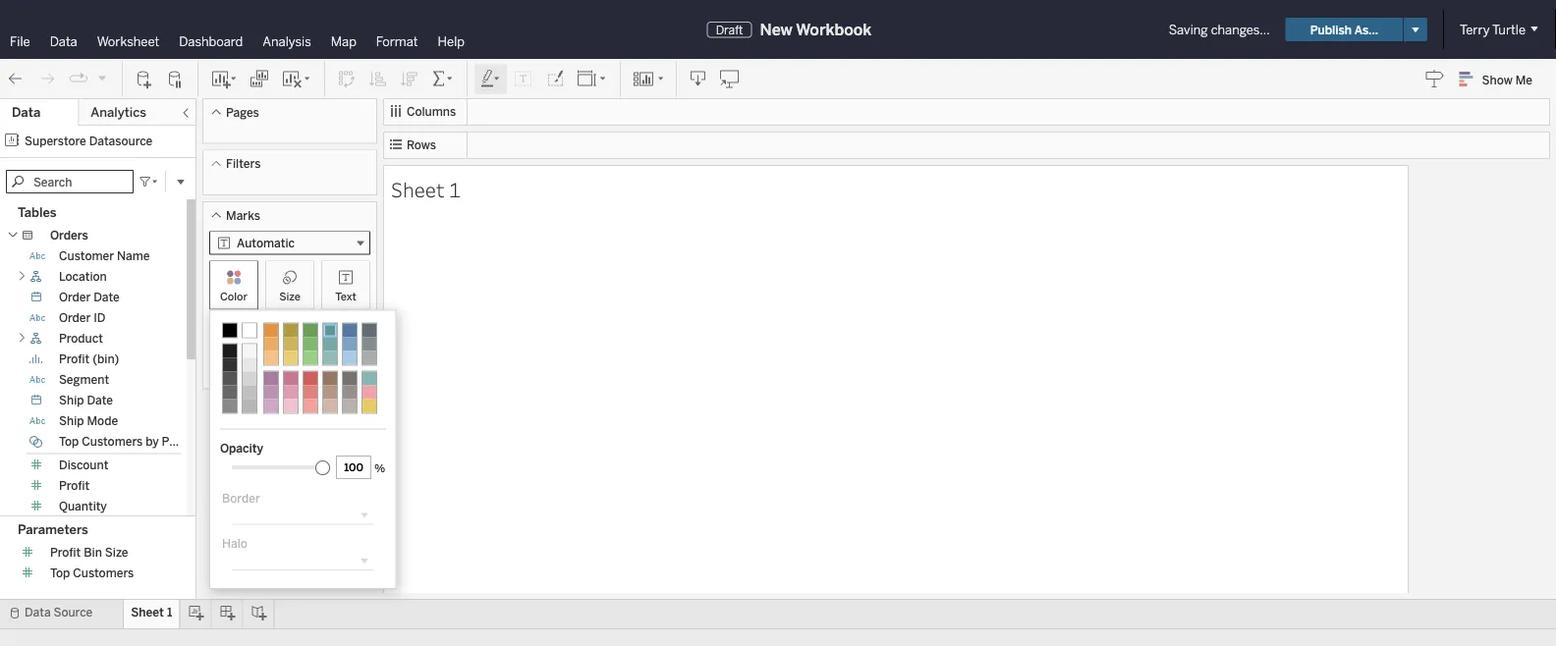 Task type: vqa. For each thing, say whether or not it's contained in the screenshot.
"changes..."
yes



Task type: locate. For each thing, give the bounding box(es) containing it.
ship down segment
[[59, 394, 84, 408]]

size right bin
[[105, 546, 128, 560]]

text
[[335, 290, 356, 303]]

customers for top customers by profit
[[82, 435, 143, 449]]

top customers
[[50, 567, 134, 581]]

1 order from the top
[[59, 290, 91, 305]]

customers down bin
[[73, 567, 134, 581]]

data
[[50, 33, 77, 49], [12, 105, 41, 120], [25, 606, 51, 620]]

(bin)
[[93, 352, 119, 366]]

data guide image
[[1425, 69, 1445, 88]]

data up redo 'image'
[[50, 33, 77, 49]]

publish
[[1310, 22, 1352, 37]]

pages
[[226, 105, 259, 119]]

1 vertical spatial order
[[59, 311, 91, 325]]

0 vertical spatial ship
[[59, 394, 84, 408]]

2 ship from the top
[[59, 414, 84, 428]]

order up order id
[[59, 290, 91, 305]]

id
[[94, 311, 106, 325]]

None text field
[[336, 456, 371, 479]]

orders
[[50, 228, 88, 243]]

replay animation image up analytics
[[96, 72, 108, 84]]

date up id
[[94, 290, 120, 305]]

publish as... button
[[1286, 18, 1403, 41]]

1 vertical spatial top
[[50, 567, 70, 581]]

profit
[[59, 352, 90, 366], [162, 435, 192, 449], [59, 479, 90, 493], [50, 546, 81, 560]]

customer
[[59, 249, 114, 263]]

date
[[94, 290, 120, 305], [87, 394, 113, 408]]

order
[[59, 290, 91, 305], [59, 311, 91, 325]]

1 horizontal spatial sheet 1
[[391, 175, 461, 202]]

0 vertical spatial order
[[59, 290, 91, 305]]

map
[[331, 33, 357, 49]]

terry turtle
[[1460, 22, 1526, 37]]

customers for top customers
[[73, 567, 134, 581]]

0 vertical spatial 1
[[449, 175, 461, 202]]

1 ship from the top
[[59, 394, 84, 408]]

1 vertical spatial sheet
[[131, 606, 164, 620]]

0 vertical spatial sheet
[[391, 175, 445, 202]]

order for order id
[[59, 311, 91, 325]]

0 vertical spatial date
[[94, 290, 120, 305]]

me
[[1516, 72, 1533, 87]]

0 horizontal spatial sheet 1
[[131, 606, 172, 620]]

1 vertical spatial date
[[87, 394, 113, 408]]

format workbook image
[[545, 69, 565, 89]]

order up product
[[59, 311, 91, 325]]

size
[[279, 290, 300, 303], [105, 546, 128, 560]]

size up tooltip
[[279, 290, 300, 303]]

ship
[[59, 394, 84, 408], [59, 414, 84, 428]]

customers
[[82, 435, 143, 449], [73, 567, 134, 581]]

new workbook
[[760, 20, 872, 39]]

sheet 1
[[391, 175, 461, 202], [131, 606, 172, 620]]

ship for ship date
[[59, 394, 84, 408]]

1 vertical spatial data
[[12, 105, 41, 120]]

new data source image
[[135, 69, 154, 89]]

rows
[[407, 138, 436, 152]]

ship down ship date
[[59, 414, 84, 428]]

show me button
[[1451, 64, 1550, 94]]

sheet down top customers
[[131, 606, 164, 620]]

data down undo 'icon'
[[12, 105, 41, 120]]

0 vertical spatial data
[[50, 33, 77, 49]]

dashboard
[[179, 33, 243, 49]]

location
[[59, 270, 107, 284]]

profit bin size
[[50, 546, 128, 560]]

order date
[[59, 290, 120, 305]]

redo image
[[37, 69, 57, 89]]

Search text field
[[6, 170, 134, 194]]

collapse image
[[180, 107, 192, 119]]

columns
[[407, 105, 456, 119]]

sheet down rows
[[391, 175, 445, 202]]

segment
[[59, 373, 109, 387]]

order for order date
[[59, 290, 91, 305]]

0 horizontal spatial 1
[[167, 606, 172, 620]]

top up discount
[[59, 435, 79, 449]]

1 vertical spatial ship
[[59, 414, 84, 428]]

opacity
[[220, 442, 264, 456]]

show
[[1482, 72, 1513, 87]]

1 down columns
[[449, 175, 461, 202]]

ship date
[[59, 394, 113, 408]]

marks
[[226, 208, 260, 223]]

replay animation image right redo 'image'
[[69, 69, 88, 89]]

profit down parameters
[[50, 546, 81, 560]]

sheet 1 down rows
[[391, 175, 461, 202]]

download image
[[689, 69, 708, 89]]

None range field
[[232, 458, 330, 470]]

source
[[54, 606, 93, 620]]

new
[[760, 20, 793, 39]]

top
[[59, 435, 79, 449], [50, 567, 70, 581]]

profit up quantity
[[59, 479, 90, 493]]

sheet 1 down top customers
[[131, 606, 172, 620]]

profit for profit
[[59, 479, 90, 493]]

profit down product
[[59, 352, 90, 366]]

draft
[[716, 22, 743, 37]]

discount
[[59, 458, 108, 473]]

top for top customers by profit
[[59, 435, 79, 449]]

1 right "source"
[[167, 606, 172, 620]]

swap rows and columns image
[[337, 69, 357, 89]]

ship for ship mode
[[59, 414, 84, 428]]

workbook
[[796, 20, 872, 39]]

sheet
[[391, 175, 445, 202], [131, 606, 164, 620]]

1 horizontal spatial sheet
[[391, 175, 445, 202]]

0 horizontal spatial sheet
[[131, 606, 164, 620]]

data left "source"
[[25, 606, 51, 620]]

profit (bin)
[[59, 352, 119, 366]]

2 order from the top
[[59, 311, 91, 325]]

0 vertical spatial top
[[59, 435, 79, 449]]

superstore datasource
[[25, 134, 153, 148]]

top for top customers
[[50, 567, 70, 581]]

top down profit bin size
[[50, 567, 70, 581]]

date for ship date
[[87, 394, 113, 408]]

profit right the by
[[162, 435, 192, 449]]

1
[[449, 175, 461, 202], [167, 606, 172, 620]]

fit image
[[577, 69, 608, 89]]

replay animation image
[[69, 69, 88, 89], [96, 72, 108, 84]]

0 vertical spatial size
[[279, 290, 300, 303]]

quantity
[[59, 500, 107, 514]]

1 vertical spatial 1
[[167, 606, 172, 620]]

0 horizontal spatial size
[[105, 546, 128, 560]]

1 vertical spatial size
[[105, 546, 128, 560]]

customers down mode
[[82, 435, 143, 449]]

date up mode
[[87, 394, 113, 408]]

1 vertical spatial customers
[[73, 567, 134, 581]]

filters
[[226, 157, 261, 171]]

0 vertical spatial customers
[[82, 435, 143, 449]]



Task type: describe. For each thing, give the bounding box(es) containing it.
show/hide cards image
[[633, 69, 664, 89]]

superstore
[[25, 134, 86, 148]]

2 vertical spatial data
[[25, 606, 51, 620]]

name
[[117, 249, 150, 263]]

1 horizontal spatial 1
[[449, 175, 461, 202]]

profit for profit (bin)
[[59, 352, 90, 366]]

changes...
[[1211, 22, 1270, 37]]

date for order date
[[94, 290, 120, 305]]

duplicate image
[[250, 69, 269, 89]]

%
[[374, 462, 385, 475]]

format
[[376, 33, 418, 49]]

help
[[438, 33, 465, 49]]

color
[[220, 290, 248, 303]]

pause auto updates image
[[166, 69, 186, 89]]

1 horizontal spatial size
[[279, 290, 300, 303]]

show me
[[1482, 72, 1533, 87]]

undo image
[[6, 69, 26, 89]]

file
[[10, 33, 30, 49]]

profit for profit bin size
[[50, 546, 81, 560]]

sort descending image
[[400, 69, 420, 89]]

by
[[146, 435, 159, 449]]

worksheet
[[97, 33, 159, 49]]

mode
[[87, 414, 118, 428]]

sort ascending image
[[368, 69, 388, 89]]

top customers by profit
[[59, 435, 192, 449]]

new worksheet image
[[210, 69, 238, 89]]

0 vertical spatial sheet 1
[[391, 175, 461, 202]]

ship mode
[[59, 414, 118, 428]]

product
[[59, 332, 103, 346]]

terry
[[1460, 22, 1490, 37]]

highlight image
[[479, 69, 502, 89]]

1 vertical spatial sheet 1
[[131, 606, 172, 620]]

saving changes...
[[1169, 22, 1270, 37]]

data source
[[25, 606, 93, 620]]

publish your workbook to edit in tableau desktop image
[[720, 69, 740, 89]]

detail
[[219, 345, 249, 358]]

publish as...
[[1310, 22, 1379, 37]]

0 horizontal spatial replay animation image
[[69, 69, 88, 89]]

parameters
[[18, 522, 88, 538]]

clear sheet image
[[281, 69, 312, 89]]

analytics
[[91, 105, 146, 120]]

saving
[[1169, 22, 1208, 37]]

order id
[[59, 311, 106, 325]]

datasource
[[89, 134, 153, 148]]

turtle
[[1493, 22, 1526, 37]]

bin
[[84, 546, 102, 560]]

totals image
[[431, 69, 455, 89]]

analysis
[[263, 33, 311, 49]]

customer name
[[59, 249, 150, 263]]

show labels image
[[514, 69, 534, 89]]

as...
[[1355, 22, 1379, 37]]

tooltip
[[273, 345, 307, 358]]

1 horizontal spatial replay animation image
[[96, 72, 108, 84]]

tables
[[18, 205, 56, 221]]



